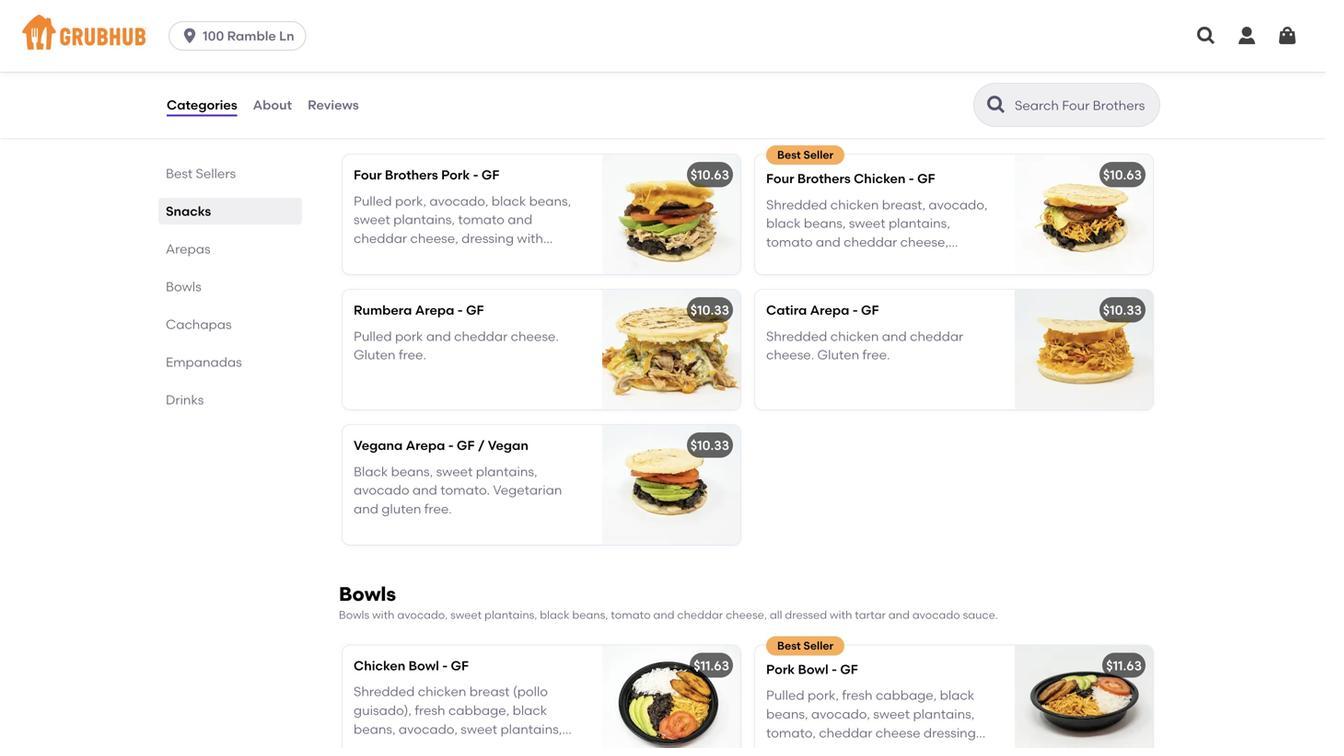 Task type: vqa. For each thing, say whether or not it's contained in the screenshot.
Vegana Arepa - GF / Vegan GF
yes



Task type: locate. For each thing, give the bounding box(es) containing it.
pulled down pork bowl - gf on the right of page
[[766, 688, 805, 704]]

seller for bowl
[[804, 640, 834, 653]]

catira arepa - gf image
[[1015, 290, 1153, 410]]

bowl for pork
[[798, 662, 829, 678]]

- for catira arepa - gf
[[853, 303, 858, 318]]

search icon image
[[985, 94, 1008, 116]]

gluten down pork
[[354, 347, 396, 363]]

shredded down four brothers chicken - gf at the right top of the page
[[766, 197, 827, 213]]

sauce. for bowls
[[963, 609, 998, 622]]

sauce. inside pulled pork, avocado, black beans, sweet plantains, tomato and cheddar cheese, dressing with avocado sauce and garlic sauce.
[[520, 249, 561, 265]]

1 seller from the top
[[804, 148, 834, 162]]

chicken inside shredded chicken breast, avocado, black beans, sweet plantains, tomato and cheddar cheese, dressing with avocado sauce and garlic sauce.
[[830, 197, 879, 213]]

arepas down snacks
[[166, 241, 211, 257]]

pork, down four brothers pork - gf
[[395, 193, 426, 209]]

2 vertical spatial pulled
[[766, 688, 805, 704]]

sweet up cheese
[[873, 707, 910, 723]]

dressing for $11.63
[[924, 726, 976, 741]]

and
[[508, 212, 533, 228], [816, 234, 841, 250], [453, 249, 478, 265], [951, 253, 976, 269], [426, 329, 451, 344], [882, 329, 907, 344], [413, 483, 437, 498], [354, 501, 378, 517], [653, 609, 675, 622], [889, 609, 910, 622], [895, 744, 920, 749]]

empanadas
[[166, 355, 242, 370]]

gf
[[482, 167, 499, 183], [917, 171, 935, 187], [466, 303, 484, 318], [861, 303, 879, 318], [457, 438, 475, 454], [451, 658, 469, 674], [840, 662, 858, 678]]

free. down catira arepa - gf
[[862, 347, 890, 363]]

1 vertical spatial chicken
[[830, 329, 879, 344]]

pulled inside pulled pork, avocado, black beans, sweet plantains, tomato and cheddar cheese, dressing with avocado sauce and garlic sauce.
[[354, 193, 392, 209]]

reviews button
[[307, 72, 360, 138]]

avocado inside pulled pork, avocado, black beans, sweet plantains, tomato and cheddar cheese, dressing with avocado sauce and garlic sauce.
[[354, 249, 409, 265]]

pork, inside pulled pork, fresh cabbage, black beans, avocado, sweet plantains, tomato, cheddar cheese dressing with avocado sauce and gar
[[808, 688, 839, 704]]

arepa right catira
[[810, 303, 849, 318]]

gf for pork bowl - gf
[[840, 662, 858, 678]]

2 vertical spatial tomato
[[611, 609, 651, 622]]

2 horizontal spatial sauce
[[910, 253, 948, 269]]

brothers
[[385, 167, 438, 183], [797, 171, 851, 187]]

rumbera arepa - gf
[[354, 303, 484, 318]]

and inside pulled pork and cheddar cheese. gluten free.
[[426, 329, 451, 344]]

sauce down "breast,"
[[910, 253, 948, 269]]

cheese.
[[511, 329, 559, 344], [766, 347, 814, 363]]

tomato inside shredded chicken breast, avocado, black beans, sweet plantains, tomato and cheddar cheese, dressing with avocado sauce and garlic sauce.
[[766, 234, 813, 250]]

tomato,
[[766, 726, 816, 741]]

black
[[354, 464, 388, 480]]

black inside bowls bowls with avocado, sweet plantains, black beans, tomato and cheddar cheese, all dressed with tartar and avocado sauce.
[[540, 609, 570, 622]]

brothers for pork,
[[385, 167, 438, 183]]

0 horizontal spatial svg image
[[181, 27, 199, 45]]

sweet up tomato.
[[436, 464, 473, 480]]

tomato for shredded
[[766, 234, 813, 250]]

pork up pulled pork, avocado, black beans, sweet plantains, tomato and cheddar cheese, dressing with avocado sauce and garlic sauce.
[[441, 167, 470, 183]]

arepas up four brothers pork - gf
[[339, 92, 409, 115]]

2 horizontal spatial sauce.
[[963, 609, 998, 622]]

with
[[517, 231, 543, 246], [822, 253, 848, 269], [372, 609, 395, 622], [830, 609, 852, 622], [766, 744, 792, 749]]

0 horizontal spatial dressing
[[462, 231, 514, 246]]

avocado
[[354, 249, 409, 265], [851, 253, 907, 269], [354, 483, 409, 498], [912, 609, 960, 622], [796, 744, 851, 749]]

1 horizontal spatial four
[[766, 171, 794, 187]]

dressing right cheese
[[924, 726, 976, 741]]

avocado inside shredded chicken breast, avocado, black beans, sweet plantains, tomato and cheddar cheese, dressing with avocado sauce and garlic sauce.
[[851, 253, 907, 269]]

avocado, up chicken bowl - gf on the left
[[397, 609, 448, 622]]

- for vegana arepa - gf / vegan
[[448, 438, 454, 454]]

1 horizontal spatial sauce.
[[805, 272, 846, 287]]

0 horizontal spatial chicken
[[354, 658, 406, 674]]

0 vertical spatial shredded
[[766, 197, 827, 213]]

1 vertical spatial seller
[[804, 640, 834, 653]]

pulled inside pulled pork and cheddar cheese. gluten free.
[[354, 329, 392, 344]]

0 vertical spatial chicken
[[830, 197, 879, 213]]

shredded for black
[[766, 197, 827, 213]]

pulled inside pulled pork, fresh cabbage, black beans, avocado, sweet plantains, tomato, cheddar cheese dressing with avocado sauce and gar
[[766, 688, 805, 704]]

chicken down four brothers chicken - gf at the right top of the page
[[830, 197, 879, 213]]

pulled for pulled pork, avocado, black beans, sweet plantains, tomato and cheddar cheese, dressing with avocado sauce and garlic sauce.
[[354, 193, 392, 209]]

$11.63
[[694, 658, 729, 674], [1106, 658, 1142, 674]]

cheese, down four brothers pork - gf
[[410, 231, 458, 246]]

1 vertical spatial sauce.
[[805, 272, 846, 287]]

avocado, inside shredded chicken breast, avocado, black beans, sweet plantains, tomato and cheddar cheese, dressing with avocado sauce and garlic sauce.
[[929, 197, 988, 213]]

shredded down catira
[[766, 329, 827, 344]]

100 ramble ln
[[203, 28, 294, 44]]

2 $10.63 from the left
[[1103, 167, 1142, 183]]

avocado inside pulled pork, fresh cabbage, black beans, avocado, sweet plantains, tomato, cheddar cheese dressing with avocado sauce and gar
[[796, 744, 851, 749]]

pork bowl - gf image
[[1015, 646, 1153, 749]]

garlic inside pulled pork, avocado, black beans, sweet plantains, tomato and cheddar cheese, dressing with avocado sauce and garlic sauce.
[[481, 249, 517, 265]]

avocado down tomato,
[[796, 744, 851, 749]]

arepa for chicken
[[810, 303, 849, 318]]

1 chicken from the top
[[830, 197, 879, 213]]

free. down tomato.
[[424, 501, 452, 517]]

1 horizontal spatial sauce
[[854, 744, 892, 749]]

about button
[[252, 72, 293, 138]]

sweet inside pulled pork, fresh cabbage, black beans, avocado, sweet plantains, tomato, cheddar cheese dressing with avocado sauce and gar
[[873, 707, 910, 723]]

black inside shredded chicken breast, avocado, black beans, sweet plantains, tomato and cheddar cheese, dressing with avocado sauce and garlic sauce.
[[766, 216, 801, 231]]

pork, for avocado,
[[808, 688, 839, 704]]

pulled
[[354, 193, 392, 209], [354, 329, 392, 344], [766, 688, 805, 704]]

cachapas
[[166, 317, 232, 332]]

best sellers
[[166, 166, 236, 181]]

dressing down four brothers pork - gf
[[462, 231, 514, 246]]

dressing up catira
[[766, 253, 819, 269]]

sauce. inside shredded chicken breast, avocado, black beans, sweet plantains, tomato and cheddar cheese, dressing with avocado sauce and garlic sauce.
[[805, 272, 846, 287]]

1 vertical spatial cheese.
[[766, 347, 814, 363]]

0 vertical spatial cheese.
[[511, 329, 559, 344]]

arepa up pork
[[415, 303, 454, 318]]

gf for catira arepa - gf
[[861, 303, 879, 318]]

seller up pork bowl - gf on the right of page
[[804, 640, 834, 653]]

tomato
[[458, 212, 505, 228], [766, 234, 813, 250], [611, 609, 651, 622]]

reviews
[[308, 97, 359, 113]]

svg image inside 100 ramble ln button
[[181, 27, 199, 45]]

brothers up pulled pork, avocado, black beans, sweet plantains, tomato and cheddar cheese, dressing with avocado sauce and garlic sauce.
[[385, 167, 438, 183]]

sauce
[[413, 249, 450, 265], [910, 253, 948, 269], [854, 744, 892, 749]]

1 horizontal spatial gluten
[[817, 347, 859, 363]]

dressing inside pulled pork, fresh cabbage, black beans, avocado, sweet plantains, tomato, cheddar cheese dressing with avocado sauce and gar
[[924, 726, 976, 741]]

best
[[777, 148, 801, 162], [166, 166, 193, 181], [777, 640, 801, 653]]

dressing
[[462, 231, 514, 246], [766, 253, 819, 269], [924, 726, 976, 741]]

sweet
[[354, 212, 390, 228], [849, 216, 886, 231], [436, 464, 473, 480], [450, 609, 482, 622], [873, 707, 910, 723]]

gluten down catira arepa - gf
[[817, 347, 859, 363]]

1 horizontal spatial $11.63
[[1106, 658, 1142, 674]]

arepas
[[339, 92, 409, 115], [166, 241, 211, 257]]

chicken
[[854, 171, 906, 187], [354, 658, 406, 674]]

1 vertical spatial pork,
[[808, 688, 839, 704]]

breast,
[[882, 197, 926, 213]]

pork down all
[[766, 662, 795, 678]]

best seller up four brothers chicken - gf at the right top of the page
[[777, 148, 834, 162]]

cheese, inside bowls bowls with avocado, sweet plantains, black beans, tomato and cheddar cheese, all dressed with tartar and avocado sauce.
[[726, 609, 767, 622]]

0 horizontal spatial bowl
[[409, 658, 439, 674]]

sauce down cheese
[[854, 744, 892, 749]]

plantains, inside bowls bowls with avocado, sweet plantains, black beans, tomato and cheddar cheese, all dressed with tartar and avocado sauce.
[[484, 609, 537, 622]]

Search Four Brothers search field
[[1013, 97, 1154, 114]]

1 $10.63 from the left
[[691, 167, 729, 183]]

$10.63
[[691, 167, 729, 183], [1103, 167, 1142, 183]]

0 vertical spatial garlic
[[481, 249, 517, 265]]

1 $11.63 from the left
[[694, 658, 729, 674]]

arepa
[[415, 303, 454, 318], [810, 303, 849, 318], [406, 438, 445, 454]]

0 vertical spatial chicken
[[854, 171, 906, 187]]

cheese, inside shredded chicken breast, avocado, black beans, sweet plantains, tomato and cheddar cheese, dressing with avocado sauce and garlic sauce.
[[900, 234, 949, 250]]

2 shredded from the top
[[766, 329, 827, 344]]

1 vertical spatial dressing
[[766, 253, 819, 269]]

1 horizontal spatial cheese.
[[766, 347, 814, 363]]

1 best seller from the top
[[777, 148, 834, 162]]

chicken bowl - gf image
[[602, 646, 740, 749]]

1 horizontal spatial bowl
[[798, 662, 829, 678]]

avocado up rumbera
[[354, 249, 409, 265]]

$10.33 for shredded chicken and cheddar cheese. gluten free.
[[1103, 303, 1142, 318]]

sauce up rumbera arepa - gf
[[413, 249, 450, 265]]

about
[[253, 97, 292, 113]]

cheese. inside shredded chicken and cheddar cheese. gluten free.
[[766, 347, 814, 363]]

sauce. inside bowls bowls with avocado, sweet plantains, black beans, tomato and cheddar cheese, all dressed with tartar and avocado sauce.
[[963, 609, 998, 622]]

beans, inside bowls bowls with avocado, sweet plantains, black beans, tomato and cheddar cheese, all dressed with tartar and avocado sauce.
[[572, 609, 608, 622]]

sauce.
[[520, 249, 561, 265], [805, 272, 846, 287], [963, 609, 998, 622]]

four for four brothers chicken - gf
[[766, 171, 794, 187]]

best for four brothers pork - gf
[[777, 148, 801, 162]]

best seller for bowl
[[777, 640, 834, 653]]

free. inside black beans, sweet plantains, avocado and tomato. vegetarian and gluten free.
[[424, 501, 452, 517]]

svg image
[[1195, 25, 1218, 47], [1236, 25, 1258, 47], [181, 27, 199, 45]]

seller up four brothers chicken - gf at the right top of the page
[[804, 148, 834, 162]]

plantains, inside pulled pork, avocado, black beans, sweet plantains, tomato and cheddar cheese, dressing with avocado sauce and garlic sauce.
[[393, 212, 455, 228]]

vegana
[[354, 438, 403, 454]]

best left sellers
[[166, 166, 193, 181]]

pulled for pulled pork and cheddar cheese. gluten free.
[[354, 329, 392, 344]]

0 vertical spatial seller
[[804, 148, 834, 162]]

0 horizontal spatial cheese,
[[410, 231, 458, 246]]

avocado,
[[429, 193, 488, 209], [929, 197, 988, 213], [397, 609, 448, 622], [811, 707, 870, 723]]

sellers
[[196, 166, 236, 181]]

- for pork bowl - gf
[[832, 662, 837, 678]]

gluten inside pulled pork and cheddar cheese. gluten free.
[[354, 347, 396, 363]]

free. for pork
[[399, 347, 426, 363]]

four for four brothers pork - gf
[[354, 167, 382, 183]]

$10.33
[[691, 303, 729, 318], [1103, 303, 1142, 318], [691, 438, 729, 454]]

0 horizontal spatial brothers
[[385, 167, 438, 183]]

1 horizontal spatial garlic
[[766, 272, 802, 287]]

gluten for pulled
[[354, 347, 396, 363]]

brothers up shredded chicken breast, avocado, black beans, sweet plantains, tomato and cheddar cheese, dressing with avocado sauce and garlic sauce.
[[797, 171, 851, 187]]

1 vertical spatial best seller
[[777, 640, 834, 653]]

2 gluten from the left
[[817, 347, 859, 363]]

rumbera
[[354, 303, 412, 318]]

2 best seller from the top
[[777, 640, 834, 653]]

shredded inside shredded chicken breast, avocado, black beans, sweet plantains, tomato and cheddar cheese, dressing with avocado sauce and garlic sauce.
[[766, 197, 827, 213]]

tomato inside bowls bowls with avocado, sweet plantains, black beans, tomato and cheddar cheese, all dressed with tartar and avocado sauce.
[[611, 609, 651, 622]]

1 horizontal spatial pork,
[[808, 688, 839, 704]]

100 ramble ln button
[[169, 21, 314, 51]]

-
[[473, 167, 478, 183], [909, 171, 914, 187], [458, 303, 463, 318], [853, 303, 858, 318], [448, 438, 454, 454], [442, 658, 448, 674], [832, 662, 837, 678]]

1 horizontal spatial tomato
[[611, 609, 651, 622]]

beans,
[[529, 193, 571, 209], [804, 216, 846, 231], [391, 464, 433, 480], [572, 609, 608, 622], [766, 707, 808, 723]]

best up four brothers chicken - gf at the right top of the page
[[777, 148, 801, 162]]

best seller
[[777, 148, 834, 162], [777, 640, 834, 653]]

0 horizontal spatial arepas
[[166, 241, 211, 257]]

vegana arepa - gf / vegan
[[354, 438, 529, 454]]

pork, down pork bowl - gf on the right of page
[[808, 688, 839, 704]]

1 horizontal spatial chicken
[[854, 171, 906, 187]]

avocado, down four brothers pork - gf
[[429, 193, 488, 209]]

arepa right vegana
[[406, 438, 445, 454]]

pulled down rumbera
[[354, 329, 392, 344]]

sweet down four brothers pork - gf
[[354, 212, 390, 228]]

avocado, down fresh
[[811, 707, 870, 723]]

rumbera arepa - gf image
[[602, 290, 740, 410]]

0 horizontal spatial sauce.
[[520, 249, 561, 265]]

avocado right tartar
[[912, 609, 960, 622]]

vegana arepa - gf / vegan image
[[602, 426, 740, 545]]

free. down pork
[[399, 347, 426, 363]]

0 horizontal spatial tomato
[[458, 212, 505, 228]]

drinks
[[166, 392, 204, 408]]

four brothers chicken - gf image
[[1015, 155, 1153, 274]]

gluten inside shredded chicken and cheddar cheese. gluten free.
[[817, 347, 859, 363]]

1 vertical spatial shredded
[[766, 329, 827, 344]]

pulled pork, avocado, black beans, sweet plantains, tomato and cheddar cheese, dressing with avocado sauce and garlic sauce.
[[354, 193, 571, 265]]

1 vertical spatial pork
[[766, 662, 795, 678]]

tomato up catira
[[766, 234, 813, 250]]

pork, inside pulled pork, avocado, black beans, sweet plantains, tomato and cheddar cheese, dressing with avocado sauce and garlic sauce.
[[395, 193, 426, 209]]

0 horizontal spatial sauce
[[413, 249, 450, 265]]

chicken inside shredded chicken and cheddar cheese. gluten free.
[[830, 329, 879, 344]]

avocado down "breast,"
[[851, 253, 907, 269]]

cheese. inside pulled pork and cheddar cheese. gluten free.
[[511, 329, 559, 344]]

0 vertical spatial sauce.
[[520, 249, 561, 265]]

sweet inside black beans, sweet plantains, avocado and tomato. vegetarian and gluten free.
[[436, 464, 473, 480]]

shredded inside shredded chicken and cheddar cheese. gluten free.
[[766, 329, 827, 344]]

cheddar
[[354, 231, 407, 246], [844, 234, 897, 250], [454, 329, 508, 344], [910, 329, 964, 344], [677, 609, 723, 622], [819, 726, 873, 741]]

100
[[203, 28, 224, 44]]

plantains,
[[393, 212, 455, 228], [889, 216, 950, 231], [476, 464, 538, 480], [484, 609, 537, 622], [913, 707, 975, 723]]

0 vertical spatial dressing
[[462, 231, 514, 246]]

sweet up chicken bowl - gf on the left
[[450, 609, 482, 622]]

chicken for free.
[[830, 329, 879, 344]]

2 seller from the top
[[804, 640, 834, 653]]

0 horizontal spatial $11.63
[[694, 658, 729, 674]]

beans, inside black beans, sweet plantains, avocado and tomato. vegetarian and gluten free.
[[391, 464, 433, 480]]

cabbage,
[[876, 688, 937, 704]]

best seller up pork bowl - gf on the right of page
[[777, 640, 834, 653]]

tomato up chicken bowl - gf image
[[611, 609, 651, 622]]

avocado down "black"
[[354, 483, 409, 498]]

0 horizontal spatial four
[[354, 167, 382, 183]]

0 vertical spatial best
[[777, 148, 801, 162]]

cheddar inside shredded chicken breast, avocado, black beans, sweet plantains, tomato and cheddar cheese, dressing with avocado sauce and garlic sauce.
[[844, 234, 897, 250]]

sauce inside shredded chicken breast, avocado, black beans, sweet plantains, tomato and cheddar cheese, dressing with avocado sauce and garlic sauce.
[[910, 253, 948, 269]]

bowls bowls with avocado, sweet plantains, black beans, tomato and cheddar cheese, all dressed with tartar and avocado sauce.
[[339, 583, 998, 622]]

bowl
[[409, 658, 439, 674], [798, 662, 829, 678]]

0 horizontal spatial $10.63
[[691, 167, 729, 183]]

0 horizontal spatial garlic
[[481, 249, 517, 265]]

pork,
[[395, 193, 426, 209], [808, 688, 839, 704]]

1 shredded from the top
[[766, 197, 827, 213]]

sweet down "breast,"
[[849, 216, 886, 231]]

free.
[[399, 347, 426, 363], [862, 347, 890, 363], [424, 501, 452, 517]]

dressed
[[785, 609, 827, 622]]

1 horizontal spatial brothers
[[797, 171, 851, 187]]

1 vertical spatial bowls
[[339, 583, 396, 607]]

0 vertical spatial best seller
[[777, 148, 834, 162]]

0 vertical spatial pork
[[441, 167, 470, 183]]

0 vertical spatial pulled
[[354, 193, 392, 209]]

shredded chicken and cheddar cheese. gluten free.
[[766, 329, 964, 363]]

avocado inside bowls bowls with avocado, sweet plantains, black beans, tomato and cheddar cheese, all dressed with tartar and avocado sauce.
[[912, 609, 960, 622]]

shredded
[[766, 197, 827, 213], [766, 329, 827, 344]]

2 vertical spatial dressing
[[924, 726, 976, 741]]

tomato inside pulled pork, avocado, black beans, sweet plantains, tomato and cheddar cheese, dressing with avocado sauce and garlic sauce.
[[458, 212, 505, 228]]

chicken
[[830, 197, 879, 213], [830, 329, 879, 344]]

avocado, right "breast,"
[[929, 197, 988, 213]]

0 horizontal spatial pork,
[[395, 193, 426, 209]]

pulled down four brothers pork - gf
[[354, 193, 392, 209]]

four brothers pork - gf image
[[602, 155, 740, 274]]

0 vertical spatial arepas
[[339, 92, 409, 115]]

arepa for beans,
[[406, 438, 445, 454]]

2 horizontal spatial cheese,
[[900, 234, 949, 250]]

0 vertical spatial pork,
[[395, 193, 426, 209]]

chicken down catira arepa - gf
[[830, 329, 879, 344]]

garlic
[[481, 249, 517, 265], [766, 272, 802, 287]]

0 horizontal spatial pork
[[441, 167, 470, 183]]

with inside shredded chicken breast, avocado, black beans, sweet plantains, tomato and cheddar cheese, dressing with avocado sauce and garlic sauce.
[[822, 253, 848, 269]]

2 vertical spatial sauce.
[[963, 609, 998, 622]]

0 horizontal spatial cheese.
[[511, 329, 559, 344]]

with inside pulled pork, fresh cabbage, black beans, avocado, sweet plantains, tomato, cheddar cheese dressing with avocado sauce and gar
[[766, 744, 792, 749]]

1 horizontal spatial dressing
[[766, 253, 819, 269]]

chicken for sweet
[[830, 197, 879, 213]]

tartar
[[855, 609, 886, 622]]

pork
[[395, 329, 423, 344]]

1 gluten from the left
[[354, 347, 396, 363]]

sauce for $11.63
[[854, 744, 892, 749]]

2 horizontal spatial tomato
[[766, 234, 813, 250]]

dressing inside shredded chicken breast, avocado, black beans, sweet plantains, tomato and cheddar cheese, dressing with avocado sauce and garlic sauce.
[[766, 253, 819, 269]]

$10.33 for black beans, sweet plantains, avocado and tomato. vegetarian and gluten free.
[[691, 438, 729, 454]]

pork bowl - gf
[[766, 662, 858, 678]]

pork
[[441, 167, 470, 183], [766, 662, 795, 678]]

1 vertical spatial tomato
[[766, 234, 813, 250]]

tomato down four brothers pork - gf
[[458, 212, 505, 228]]

1 vertical spatial garlic
[[766, 272, 802, 287]]

free. inside pulled pork and cheddar cheese. gluten free.
[[399, 347, 426, 363]]

four
[[354, 167, 382, 183], [766, 171, 794, 187]]

0 vertical spatial tomato
[[458, 212, 505, 228]]

1 vertical spatial pulled
[[354, 329, 392, 344]]

cheese
[[876, 726, 921, 741]]

plantains, inside shredded chicken breast, avocado, black beans, sweet plantains, tomato and cheddar cheese, dressing with avocado sauce and garlic sauce.
[[889, 216, 950, 231]]

0 vertical spatial bowls
[[166, 279, 201, 295]]

cheese, down "breast,"
[[900, 234, 949, 250]]

bowls
[[166, 279, 201, 295], [339, 583, 396, 607], [339, 609, 370, 622]]

free. inside shredded chicken and cheddar cheese. gluten free.
[[862, 347, 890, 363]]

2 chicken from the top
[[830, 329, 879, 344]]

1 horizontal spatial cheese,
[[726, 609, 767, 622]]

seller for brothers
[[804, 148, 834, 162]]

2 vertical spatial best
[[777, 640, 801, 653]]

2 horizontal spatial dressing
[[924, 726, 976, 741]]

cheddar inside pulled pork and cheddar cheese. gluten free.
[[454, 329, 508, 344]]

bowl for chicken
[[409, 658, 439, 674]]

best up pork bowl - gf on the right of page
[[777, 640, 801, 653]]

sauce inside pulled pork, fresh cabbage, black beans, avocado, sweet plantains, tomato, cheddar cheese dressing with avocado sauce and gar
[[854, 744, 892, 749]]

cheese,
[[410, 231, 458, 246], [900, 234, 949, 250], [726, 609, 767, 622]]

cheese, for shredded
[[900, 234, 949, 250]]

gluten
[[354, 347, 396, 363], [817, 347, 859, 363]]

cheese, left all
[[726, 609, 767, 622]]

black
[[492, 193, 526, 209], [766, 216, 801, 231], [540, 609, 570, 622], [940, 688, 975, 704]]

0 horizontal spatial gluten
[[354, 347, 396, 363]]

1 horizontal spatial $10.63
[[1103, 167, 1142, 183]]

seller
[[804, 148, 834, 162], [804, 640, 834, 653]]



Task type: describe. For each thing, give the bounding box(es) containing it.
gf for rumbera arepa - gf
[[466, 303, 484, 318]]

catira
[[766, 303, 807, 318]]

avocado, inside pulled pork, fresh cabbage, black beans, avocado, sweet plantains, tomato, cheddar cheese dressing with avocado sauce and gar
[[811, 707, 870, 723]]

1 horizontal spatial pork
[[766, 662, 795, 678]]

1 vertical spatial arepas
[[166, 241, 211, 257]]

four brothers chicken - gf
[[766, 171, 935, 187]]

cheese. for shredded chicken and cheddar cheese. gluten free.
[[766, 347, 814, 363]]

pork, for plantains,
[[395, 193, 426, 209]]

snacks
[[166, 204, 211, 219]]

tomato for bowls
[[611, 609, 651, 622]]

gf for vegana arepa - gf / vegan
[[457, 438, 475, 454]]

vegetarian
[[493, 483, 562, 498]]

cheddar inside bowls bowls with avocado, sweet plantains, black beans, tomato and cheddar cheese, all dressed with tartar and avocado sauce.
[[677, 609, 723, 622]]

black inside pulled pork, fresh cabbage, black beans, avocado, sweet plantains, tomato, cheddar cheese dressing with avocado sauce and gar
[[940, 688, 975, 704]]

catira arepa - gf
[[766, 303, 879, 318]]

sauce for $10.63
[[910, 253, 948, 269]]

sauce. for shredded
[[805, 272, 846, 287]]

ln
[[279, 28, 294, 44]]

$10.33 for pulled pork and cheddar cheese. gluten free.
[[691, 303, 729, 318]]

ramble
[[227, 28, 276, 44]]

gluten for shredded
[[817, 347, 859, 363]]

cheddar inside shredded chicken and cheddar cheese. gluten free.
[[910, 329, 964, 344]]

1 horizontal spatial arepas
[[339, 92, 409, 115]]

cheese, for bowls
[[726, 609, 767, 622]]

categories
[[167, 97, 237, 113]]

pulled pork, fresh cabbage, black beans, avocado, sweet plantains, tomato, cheddar cheese dressing with avocado sauce and gar
[[766, 688, 976, 749]]

2 horizontal spatial svg image
[[1236, 25, 1258, 47]]

1 vertical spatial best
[[166, 166, 193, 181]]

cheese. for pulled pork and cheddar cheese. gluten free.
[[511, 329, 559, 344]]

avocado, inside pulled pork, avocado, black beans, sweet plantains, tomato and cheddar cheese, dressing with avocado sauce and garlic sauce.
[[429, 193, 488, 209]]

cheddar inside pulled pork, avocado, black beans, sweet plantains, tomato and cheddar cheese, dressing with avocado sauce and garlic sauce.
[[354, 231, 407, 246]]

with inside pulled pork, avocado, black beans, sweet plantains, tomato and cheddar cheese, dressing with avocado sauce and garlic sauce.
[[517, 231, 543, 246]]

plantains, inside black beans, sweet plantains, avocado and tomato. vegetarian and gluten free.
[[476, 464, 538, 480]]

- for chicken bowl - gf
[[442, 658, 448, 674]]

beans, inside pulled pork, avocado, black beans, sweet plantains, tomato and cheddar cheese, dressing with avocado sauce and garlic sauce.
[[529, 193, 571, 209]]

sweet inside pulled pork, avocado, black beans, sweet plantains, tomato and cheddar cheese, dressing with avocado sauce and garlic sauce.
[[354, 212, 390, 228]]

shredded chicken breast, avocado, black beans, sweet plantains, tomato and cheddar cheese, dressing with avocado sauce and garlic sauce.
[[766, 197, 988, 287]]

dressing for $10.63
[[766, 253, 819, 269]]

arepa for pork
[[415, 303, 454, 318]]

cheese, inside pulled pork, avocado, black beans, sweet plantains, tomato and cheddar cheese, dressing with avocado sauce and garlic sauce.
[[410, 231, 458, 246]]

four brothers pork - gf
[[354, 167, 499, 183]]

categories button
[[166, 72, 238, 138]]

bowls for bowls
[[166, 279, 201, 295]]

all
[[770, 609, 782, 622]]

best seller for brothers
[[777, 148, 834, 162]]

black inside pulled pork, avocado, black beans, sweet plantains, tomato and cheddar cheese, dressing with avocado sauce and garlic sauce.
[[492, 193, 526, 209]]

avocado, inside bowls bowls with avocado, sweet plantains, black beans, tomato and cheddar cheese, all dressed with tartar and avocado sauce.
[[397, 609, 448, 622]]

cheddar inside pulled pork, fresh cabbage, black beans, avocado, sweet plantains, tomato, cheddar cheese dressing with avocado sauce and gar
[[819, 726, 873, 741]]

garlic inside shredded chicken breast, avocado, black beans, sweet plantains, tomato and cheddar cheese, dressing with avocado sauce and garlic sauce.
[[766, 272, 802, 287]]

svg image
[[1276, 25, 1299, 47]]

main navigation navigation
[[0, 0, 1326, 72]]

beans, inside shredded chicken breast, avocado, black beans, sweet plantains, tomato and cheddar cheese, dressing with avocado sauce and garlic sauce.
[[804, 216, 846, 231]]

fresh
[[842, 688, 873, 704]]

1 vertical spatial chicken
[[354, 658, 406, 674]]

2 $11.63 from the left
[[1106, 658, 1142, 674]]

- for rumbera arepa - gf
[[458, 303, 463, 318]]

dressing inside pulled pork, avocado, black beans, sweet plantains, tomato and cheddar cheese, dressing with avocado sauce and garlic sauce.
[[462, 231, 514, 246]]

pulled for pulled pork, fresh cabbage, black beans, avocado, sweet plantains, tomato, cheddar cheese dressing with avocado sauce and gar
[[766, 688, 805, 704]]

1 horizontal spatial svg image
[[1195, 25, 1218, 47]]

sweet inside shredded chicken breast, avocado, black beans, sweet plantains, tomato and cheddar cheese, dressing with avocado sauce and garlic sauce.
[[849, 216, 886, 231]]

/
[[478, 438, 485, 454]]

chicken bowl - gf
[[354, 658, 469, 674]]

pulled pork and cheddar cheese. gluten free.
[[354, 329, 559, 363]]

best for chicken bowl - gf
[[777, 640, 801, 653]]

2 vertical spatial bowls
[[339, 609, 370, 622]]

gluten
[[382, 501, 421, 517]]

shredded for cheese.
[[766, 329, 827, 344]]

and inside shredded chicken and cheddar cheese. gluten free.
[[882, 329, 907, 344]]

plantains, inside pulled pork, fresh cabbage, black beans, avocado, sweet plantains, tomato, cheddar cheese dressing with avocado sauce and gar
[[913, 707, 975, 723]]

sauce inside pulled pork, avocado, black beans, sweet plantains, tomato and cheddar cheese, dressing with avocado sauce and garlic sauce.
[[413, 249, 450, 265]]

and inside pulled pork, fresh cabbage, black beans, avocado, sweet plantains, tomato, cheddar cheese dressing with avocado sauce and gar
[[895, 744, 920, 749]]

free. for chicken
[[862, 347, 890, 363]]

beans, inside pulled pork, fresh cabbage, black beans, avocado, sweet plantains, tomato, cheddar cheese dressing with avocado sauce and gar
[[766, 707, 808, 723]]

black beans, sweet plantains, avocado and tomato. vegetarian and gluten free.
[[354, 464, 562, 517]]

sweet inside bowls bowls with avocado, sweet plantains, black beans, tomato and cheddar cheese, all dressed with tartar and avocado sauce.
[[450, 609, 482, 622]]

avocado inside black beans, sweet plantains, avocado and tomato. vegetarian and gluten free.
[[354, 483, 409, 498]]

vegan
[[488, 438, 529, 454]]

brothers for chicken
[[797, 171, 851, 187]]

gf for chicken bowl - gf
[[451, 658, 469, 674]]

tomato.
[[440, 483, 490, 498]]

bowls for bowls bowls with avocado, sweet plantains, black beans, tomato and cheddar cheese, all dressed with tartar and avocado sauce.
[[339, 583, 396, 607]]



